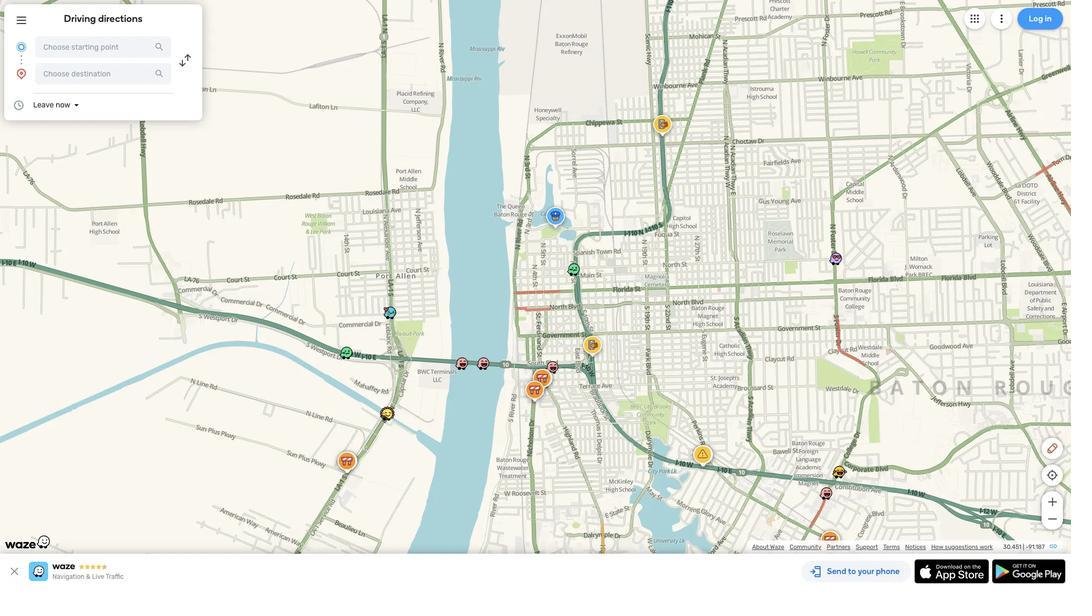 Task type: locate. For each thing, give the bounding box(es) containing it.
driving
[[64, 13, 96, 25]]

x image
[[8, 566, 21, 579]]

notices link
[[906, 544, 927, 551]]

zoom out image
[[1046, 513, 1060, 526]]

about waze community partners support terms notices how suggestions work
[[753, 544, 994, 551]]

leave
[[33, 101, 54, 110]]

terms link
[[884, 544, 900, 551]]

|
[[1024, 544, 1025, 551]]

30.451
[[1004, 544, 1022, 551]]

terms
[[884, 544, 900, 551]]

location image
[[15, 67, 28, 80]]

91.187
[[1029, 544, 1046, 551]]

directions
[[98, 13, 143, 25]]

current location image
[[15, 41, 28, 54]]

community link
[[790, 544, 822, 551]]

-
[[1026, 544, 1029, 551]]

about
[[753, 544, 769, 551]]

driving directions
[[64, 13, 143, 25]]



Task type: describe. For each thing, give the bounding box(es) containing it.
live
[[92, 574, 104, 581]]

link image
[[1050, 543, 1058, 551]]

waze
[[771, 544, 785, 551]]

navigation
[[52, 574, 85, 581]]

zoom in image
[[1046, 496, 1060, 509]]

now
[[56, 101, 70, 110]]

navigation & live traffic
[[52, 574, 124, 581]]

how suggestions work link
[[932, 544, 994, 551]]

about waze link
[[753, 544, 785, 551]]

30.451 | -91.187
[[1004, 544, 1046, 551]]

support
[[856, 544, 878, 551]]

partners
[[827, 544, 851, 551]]

pencil image
[[1047, 443, 1059, 456]]

Choose starting point text field
[[35, 36, 171, 58]]

how
[[932, 544, 944, 551]]

partners link
[[827, 544, 851, 551]]

clock image
[[12, 99, 25, 112]]

support link
[[856, 544, 878, 551]]

work
[[980, 544, 994, 551]]

&
[[86, 574, 91, 581]]

notices
[[906, 544, 927, 551]]

leave now
[[33, 101, 70, 110]]

community
[[790, 544, 822, 551]]

traffic
[[106, 574, 124, 581]]

Choose destination text field
[[35, 63, 171, 85]]

suggestions
[[945, 544, 979, 551]]



Task type: vqa. For each thing, say whether or not it's contained in the screenshot.
how
yes



